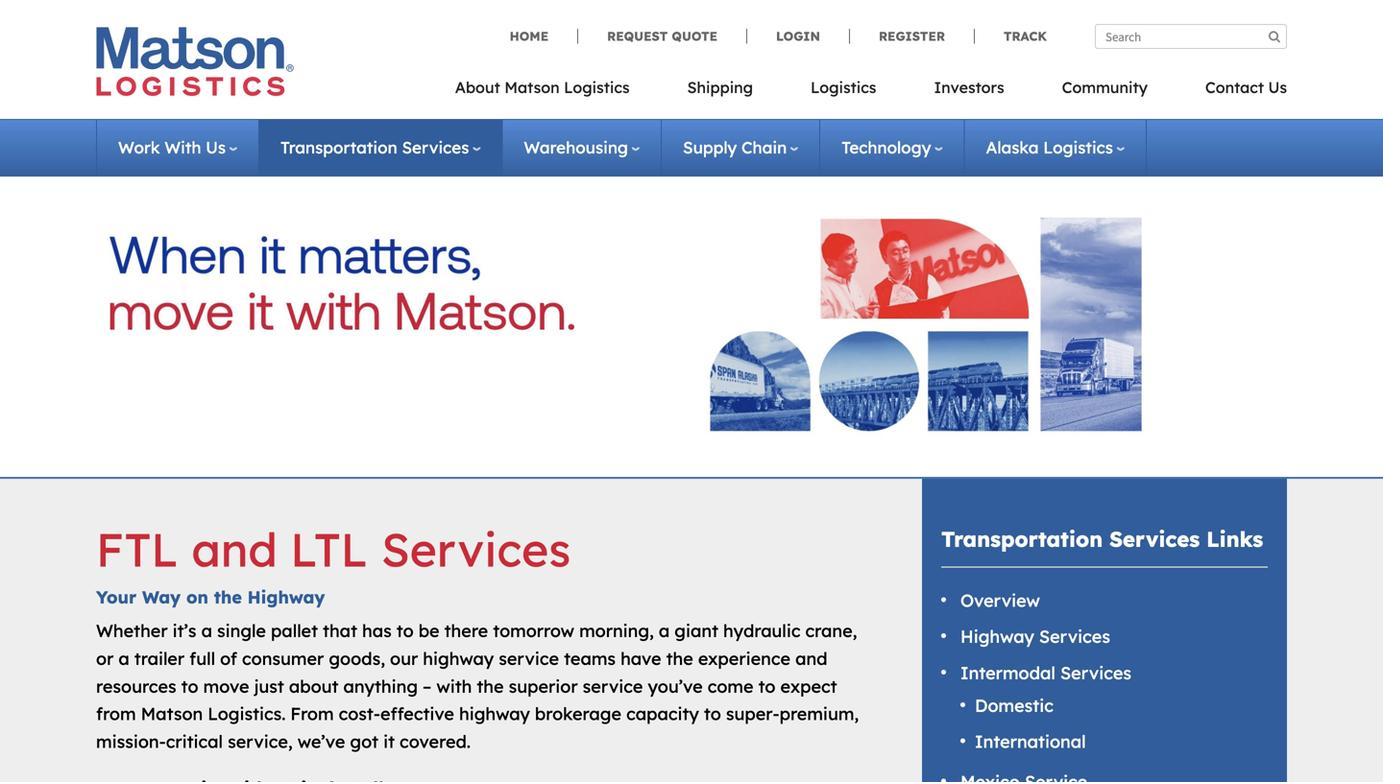 Task type: locate. For each thing, give the bounding box(es) containing it.
matson inside whether it's a single pallet that has to be there tomorrow morning, a giant hydraulic crane, or a trailer full of consumer goods, our highway service teams have the experience and resources to move just about anything – with the superior service you've come to expect from matson logistics. from cost-effective highway brokerage capacity to super-premium, mission-critical service, we've got it covered.
[[141, 704, 203, 725]]

service down teams
[[583, 676, 643, 698]]

the right on
[[214, 587, 242, 609]]

0 horizontal spatial a
[[118, 648, 129, 670]]

0 horizontal spatial service
[[499, 648, 559, 670]]

1 horizontal spatial a
[[201, 621, 212, 642]]

services up the intermodal services link
[[1039, 626, 1110, 648]]

to left be
[[396, 621, 414, 642]]

1 horizontal spatial and
[[795, 648, 828, 670]]

quote
[[672, 28, 717, 44]]

login link
[[746, 28, 849, 44]]

1 horizontal spatial logistics
[[811, 78, 876, 97]]

be
[[419, 621, 440, 642]]

0 horizontal spatial highway
[[247, 587, 325, 609]]

1 vertical spatial matson
[[141, 704, 203, 725]]

from
[[96, 704, 136, 725]]

supply chain
[[683, 137, 787, 158]]

0 vertical spatial us
[[1268, 78, 1287, 97]]

a left giant
[[659, 621, 670, 642]]

transportation inside transportation services links section
[[941, 526, 1103, 553]]

1 horizontal spatial us
[[1268, 78, 1287, 97]]

expect
[[780, 676, 837, 698]]

None search field
[[1095, 24, 1287, 49]]

2 horizontal spatial logistics
[[1043, 137, 1113, 158]]

matson up critical
[[141, 704, 203, 725]]

1 vertical spatial transportation
[[941, 526, 1103, 553]]

to
[[396, 621, 414, 642], [181, 676, 198, 698], [758, 676, 776, 698], [704, 704, 721, 725]]

the up you've
[[666, 648, 693, 670]]

1 vertical spatial service
[[583, 676, 643, 698]]

crane,
[[805, 621, 857, 642]]

on
[[186, 587, 208, 609]]

us
[[1268, 78, 1287, 97], [206, 137, 226, 158]]

0 vertical spatial transportation
[[280, 137, 397, 158]]

logistics.
[[208, 704, 286, 725]]

1 vertical spatial highway
[[961, 626, 1034, 648]]

alaska logistics
[[986, 137, 1113, 158]]

0 horizontal spatial and
[[192, 521, 277, 579]]

your
[[96, 587, 137, 609]]

brokerage
[[535, 704, 621, 725]]

and inside whether it's a single pallet that has to be there tomorrow morning, a giant hydraulic crane, or a trailer full of consumer goods, our highway service teams have the experience and resources to move just about anything – with the superior service you've come to expect from matson logistics. from cost-effective highway brokerage capacity to super-premium, mission-critical service, we've got it covered.
[[795, 648, 828, 670]]

services for transportation services
[[402, 137, 469, 158]]

whether
[[96, 621, 168, 642]]

Search search field
[[1095, 24, 1287, 49]]

your way on the highway
[[96, 587, 325, 609]]

to down come
[[704, 704, 721, 725]]

international link
[[975, 732, 1086, 753]]

warehousing
[[524, 137, 628, 158]]

there
[[444, 621, 488, 642]]

services
[[402, 137, 469, 158], [381, 521, 571, 579], [1109, 526, 1200, 553], [1039, 626, 1110, 648], [1060, 663, 1131, 684]]

us inside top menu navigation
[[1268, 78, 1287, 97]]

matson inside top menu navigation
[[504, 78, 560, 97]]

you've
[[648, 676, 703, 698]]

services down the highway services
[[1060, 663, 1131, 684]]

service,
[[228, 731, 293, 753]]

logistics up warehousing link on the left of the page
[[564, 78, 630, 97]]

us right contact
[[1268, 78, 1287, 97]]

it's
[[173, 621, 196, 642]]

1 vertical spatial and
[[795, 648, 828, 670]]

a
[[201, 621, 212, 642], [659, 621, 670, 642], [118, 648, 129, 670]]

0 vertical spatial service
[[499, 648, 559, 670]]

0 vertical spatial matson
[[504, 78, 560, 97]]

to down full
[[181, 676, 198, 698]]

2 horizontal spatial a
[[659, 621, 670, 642]]

highway up pallet
[[247, 587, 325, 609]]

matson
[[504, 78, 560, 97], [141, 704, 203, 725]]

transportation
[[280, 137, 397, 158], [941, 526, 1103, 553]]

0 horizontal spatial matson
[[141, 704, 203, 725]]

about matson logistics
[[455, 78, 630, 97]]

0 horizontal spatial transportation
[[280, 137, 397, 158]]

login
[[776, 28, 820, 44]]

about matson logistics link
[[455, 72, 658, 111]]

single
[[217, 621, 266, 642]]

a right or
[[118, 648, 129, 670]]

ltl
[[290, 521, 368, 579]]

trailer
[[134, 648, 185, 670]]

morning,
[[579, 621, 654, 642]]

to up super-
[[758, 676, 776, 698]]

1 vertical spatial us
[[206, 137, 226, 158]]

hydraulic
[[723, 621, 801, 642]]

services left the links
[[1109, 526, 1200, 553]]

supply
[[683, 137, 737, 158]]

service down tomorrow
[[499, 648, 559, 670]]

and up expect
[[795, 648, 828, 670]]

contact us
[[1205, 78, 1287, 97]]

a right it's
[[201, 621, 212, 642]]

consumer
[[242, 648, 324, 670]]

super-
[[726, 704, 780, 725]]

request quote link
[[577, 28, 746, 44]]

track
[[1004, 28, 1047, 44]]

it
[[383, 731, 395, 753]]

highway down with
[[459, 704, 530, 725]]

and up your way on the highway
[[192, 521, 277, 579]]

1 horizontal spatial highway
[[961, 626, 1034, 648]]

transportation services links section
[[898, 479, 1311, 783]]

1 horizontal spatial transportation
[[941, 526, 1103, 553]]

0 vertical spatial highway
[[247, 587, 325, 609]]

matson logistics image
[[96, 27, 294, 96]]

highway services link
[[961, 626, 1110, 648]]

resources
[[96, 676, 176, 698]]

logistics down community link in the top of the page
[[1043, 137, 1113, 158]]

the right with
[[477, 676, 504, 698]]

that
[[323, 621, 357, 642]]

2 horizontal spatial the
[[666, 648, 693, 670]]

warehousing link
[[524, 137, 640, 158]]

matson down "home"
[[504, 78, 560, 97]]

1 vertical spatial highway
[[459, 704, 530, 725]]

0 vertical spatial and
[[192, 521, 277, 579]]

highway down overview "link" at the right bottom
[[961, 626, 1034, 648]]

2 vertical spatial the
[[477, 676, 504, 698]]

ftl and ltl services
[[96, 521, 571, 579]]

1 vertical spatial the
[[666, 648, 693, 670]]

search image
[[1269, 30, 1280, 43]]

home link
[[510, 28, 577, 44]]

us right with
[[206, 137, 226, 158]]

capacity
[[626, 704, 699, 725]]

1 horizontal spatial matson
[[504, 78, 560, 97]]

intermodal services
[[961, 663, 1131, 684]]

0 vertical spatial the
[[214, 587, 242, 609]]

alaska services image
[[109, 197, 1274, 453]]

services down about
[[402, 137, 469, 158]]

highway
[[423, 648, 494, 670], [459, 704, 530, 725]]

experience
[[698, 648, 791, 670]]

highway
[[247, 587, 325, 609], [961, 626, 1034, 648]]

have
[[621, 648, 661, 670]]

superior
[[509, 676, 578, 698]]

logistics down login
[[811, 78, 876, 97]]

community
[[1062, 78, 1148, 97]]

service
[[499, 648, 559, 670], [583, 676, 643, 698]]

highway up with
[[423, 648, 494, 670]]



Task type: describe. For each thing, give the bounding box(es) containing it.
contact
[[1205, 78, 1264, 97]]

way
[[142, 587, 181, 609]]

shipping link
[[658, 72, 782, 111]]

goods,
[[329, 648, 385, 670]]

work with us
[[118, 137, 226, 158]]

move
[[203, 676, 249, 698]]

about
[[289, 676, 339, 698]]

with
[[436, 676, 472, 698]]

shipping
[[687, 78, 753, 97]]

from
[[290, 704, 334, 725]]

investors
[[934, 78, 1004, 97]]

0 horizontal spatial us
[[206, 137, 226, 158]]

services for highway services
[[1039, 626, 1110, 648]]

logistics link
[[782, 72, 905, 111]]

1 horizontal spatial the
[[477, 676, 504, 698]]

investors link
[[905, 72, 1033, 111]]

–
[[423, 676, 432, 698]]

register link
[[849, 28, 974, 44]]

work with us link
[[118, 137, 237, 158]]

0 horizontal spatial the
[[214, 587, 242, 609]]

or
[[96, 648, 114, 670]]

effective
[[380, 704, 454, 725]]

we've
[[298, 731, 345, 753]]

transportation services link
[[280, 137, 481, 158]]

overview link
[[961, 590, 1040, 612]]

mission-
[[96, 731, 166, 753]]

request quote
[[607, 28, 717, 44]]

register
[[879, 28, 945, 44]]

work
[[118, 137, 160, 158]]

with
[[164, 137, 201, 158]]

covered.
[[400, 731, 471, 753]]

giant
[[675, 621, 718, 642]]

transportation for transportation services
[[280, 137, 397, 158]]

top menu navigation
[[455, 72, 1287, 111]]

whether it's a single pallet that has to be there tomorrow morning, a giant hydraulic crane, or a trailer full of consumer goods, our highway service teams have the experience and resources to move just about anything – with the superior service you've come to expect from matson logistics. from cost-effective highway brokerage capacity to super-premium, mission-critical service, we've got it covered.
[[96, 621, 859, 753]]

cost-
[[339, 704, 380, 725]]

services up there
[[381, 521, 571, 579]]

international
[[975, 732, 1086, 753]]

overview
[[961, 590, 1040, 612]]

highway inside transportation services links section
[[961, 626, 1034, 648]]

transportation services
[[280, 137, 469, 158]]

contact us link
[[1177, 72, 1287, 111]]

track link
[[974, 28, 1047, 44]]

supply chain link
[[683, 137, 798, 158]]

request
[[607, 28, 668, 44]]

highway services
[[961, 626, 1110, 648]]

has
[[362, 621, 392, 642]]

0 horizontal spatial logistics
[[564, 78, 630, 97]]

premium,
[[780, 704, 859, 725]]

intermodal services link
[[961, 663, 1131, 684]]

ftl
[[96, 521, 179, 579]]

our
[[390, 648, 418, 670]]

come
[[708, 676, 754, 698]]

0 vertical spatial highway
[[423, 648, 494, 670]]

got
[[350, 731, 379, 753]]

pallet
[[271, 621, 318, 642]]

services for intermodal services
[[1060, 663, 1131, 684]]

alaska logistics link
[[986, 137, 1125, 158]]

just
[[254, 676, 284, 698]]

about
[[455, 78, 500, 97]]

links
[[1207, 526, 1263, 553]]

teams
[[564, 648, 616, 670]]

chain
[[741, 137, 787, 158]]

services for transportation services links
[[1109, 526, 1200, 553]]

critical
[[166, 731, 223, 753]]

full
[[189, 648, 215, 670]]

intermodal
[[961, 663, 1056, 684]]

technology
[[842, 137, 931, 158]]

domestic link
[[975, 695, 1054, 717]]

technology link
[[842, 137, 943, 158]]

transportation services links
[[941, 526, 1263, 553]]

anything
[[343, 676, 418, 698]]

transportation for transportation services links
[[941, 526, 1103, 553]]

tomorrow
[[493, 621, 574, 642]]

domestic
[[975, 695, 1054, 717]]

1 horizontal spatial service
[[583, 676, 643, 698]]

home
[[510, 28, 549, 44]]

community link
[[1033, 72, 1177, 111]]



Task type: vqa. For each thing, say whether or not it's contained in the screenshot.
'Pickup'
no



